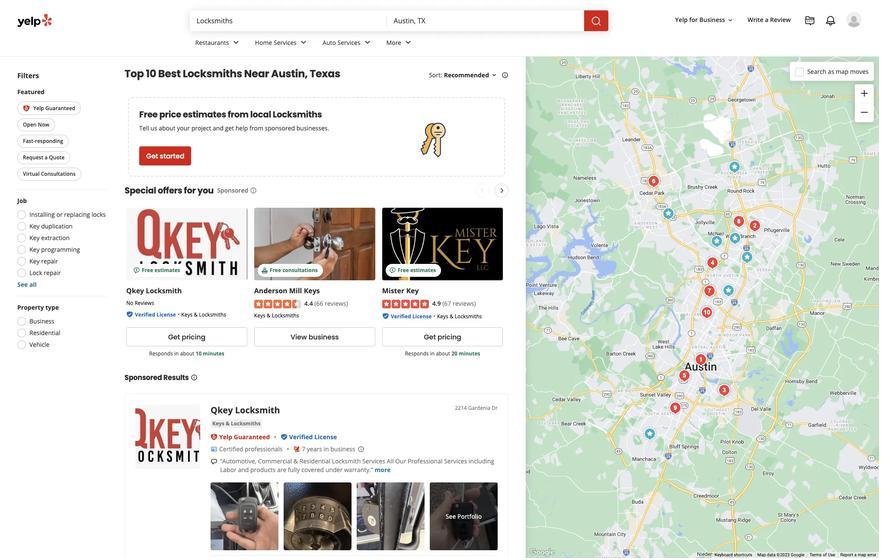 Task type: describe. For each thing, give the bounding box(es) containing it.
request a quote
[[23, 154, 65, 161]]

4.4
[[304, 300, 313, 308]]

estimates for mister key
[[410, 267, 436, 274]]

1 horizontal spatial yelp guaranteed button
[[219, 434, 270, 442]]

auto services link
[[316, 31, 380, 56]]

error
[[867, 553, 877, 558]]

programming
[[41, 246, 80, 254]]

512 locksmith image
[[698, 304, 716, 322]]

recommended button
[[444, 71, 498, 79]]

1 vertical spatial for
[[184, 185, 196, 197]]

yelp inside button
[[675, 16, 688, 24]]

google
[[791, 553, 805, 558]]

0 vertical spatial qkey locksmith image
[[726, 230, 744, 247]]

best
[[158, 67, 181, 81]]

key extraction
[[29, 234, 70, 242]]

top 10 best locksmiths near austin, texas
[[125, 67, 340, 81]]

& inside qkey locksmith keys & locksmiths
[[226, 421, 230, 428]]

free estimates link for mister key
[[382, 208, 503, 281]]

get
[[225, 124, 234, 132]]

locksmith inside ""automotive, commercial & residential locksmith services all our professional services including labor and products are fully covered under warranty.""
[[332, 458, 361, 466]]

lock repair
[[29, 269, 61, 277]]

16 yelp guaranteed v2 image
[[23, 105, 30, 112]]

minutes for mister key
[[459, 350, 480, 358]]

512 locksmith image
[[698, 304, 716, 322]]

now
[[38, 121, 49, 129]]

get started
[[146, 151, 184, 161]]

sponsored for sponsored
[[217, 186, 248, 195]]

16 info v2 image
[[502, 72, 509, 79]]

Near text field
[[394, 16, 577, 26]]

24 chevron down v2 image
[[362, 37, 373, 48]]

4.4 star rating image
[[254, 300, 301, 309]]

texas
[[310, 67, 340, 81]]

keys down the 4.4 star rating image
[[254, 312, 265, 320]]

4.9
[[432, 300, 441, 308]]

0 horizontal spatial from
[[228, 109, 249, 121]]

us
[[151, 124, 157, 132]]

search image
[[591, 16, 601, 26]]

free consultations
[[270, 267, 318, 274]]

anderson mill keys link
[[254, 286, 320, 296]]

0 horizontal spatial yelp guaranteed button
[[17, 102, 81, 115]]

1 horizontal spatial verified license button
[[289, 434, 337, 442]]

pricing for qkey locksmith
[[182, 333, 205, 342]]

anderson mill keys
[[254, 286, 320, 296]]

Find text field
[[197, 16, 380, 26]]

key for key duplication
[[29, 222, 40, 231]]

next image
[[497, 186, 507, 196]]

no
[[126, 300, 133, 307]]

0 vertical spatial 10
[[146, 67, 156, 81]]

locksmiths inside free price estimates from local locksmiths tell us about your project and get help from sponsored businesses.
[[273, 109, 322, 121]]

home services
[[255, 38, 297, 47]]

austin key guy image
[[746, 217, 764, 235]]

16 free consultations v2 image
[[261, 267, 268, 274]]

or
[[56, 211, 63, 219]]

request a quote button
[[17, 152, 70, 165]]

business categories element
[[188, 31, 862, 56]]

see portfolio
[[446, 513, 482, 521]]

free estimates for qkey locksmith
[[142, 267, 180, 274]]

1 vertical spatial qkey locksmith image
[[135, 405, 200, 470]]

mister key image
[[716, 382, 733, 399]]

lockbusters image
[[730, 213, 748, 230]]

more
[[386, 38, 401, 47]]

and inside free price estimates from local locksmiths tell us about your project and get help from sponsored businesses.
[[213, 124, 224, 132]]

virtual
[[23, 171, 40, 178]]

0 vertical spatial business
[[309, 333, 339, 342]]

see portfolio link
[[430, 483, 498, 551]]

cothron's safe and lock image
[[726, 158, 743, 176]]

terms
[[810, 553, 822, 558]]

4.4 (66 reviews)
[[304, 300, 348, 308]]

keys down qkey locksmith no reviews
[[181, 311, 193, 319]]

option group containing property type
[[15, 304, 107, 352]]

sort:
[[429, 71, 442, 79]]

commercial
[[258, 458, 292, 466]]

restaurants link
[[188, 31, 248, 56]]

1 horizontal spatial license
[[314, 434, 337, 442]]

installing or replacing locks
[[29, 211, 106, 219]]

verified license button for qkey locksmith
[[135, 311, 176, 319]]

residential inside ""automotive, commercial & residential locksmith services all our professional services including labor and products are fully covered under warranty.""
[[300, 458, 330, 466]]

& down the 4.4 star rating image
[[267, 312, 271, 320]]

1 horizontal spatial yelp
[[219, 434, 232, 442]]

consultations
[[41, 171, 76, 178]]

services up more link
[[362, 458, 385, 466]]

free price estimates from local locksmiths tell us about your project and get help from sponsored businesses.
[[139, 109, 329, 132]]

amazing locksmith service image
[[720, 282, 737, 299]]

austin,
[[271, 67, 308, 81]]

use
[[828, 553, 835, 558]]

portfolio
[[457, 513, 482, 521]]

about for qkey locksmith
[[180, 350, 194, 358]]

google image
[[528, 547, 557, 559]]

16 certified professionals v2 image
[[211, 446, 218, 453]]

residential inside option group
[[29, 329, 60, 337]]

16 speech v2 image
[[211, 459, 218, 466]]

data
[[767, 553, 776, 558]]

more
[[375, 466, 391, 475]]

keys & locksmiths link
[[211, 420, 262, 429]]

fast-responding
[[23, 138, 63, 145]]

keys down (67
[[437, 313, 448, 321]]

16 free estimates v2 image for qkey locksmith
[[133, 267, 140, 274]]

wow locks image
[[667, 400, 684, 417]]

keys inside qkey locksmith keys & locksmiths
[[212, 421, 224, 428]]

key for key programming
[[29, 246, 40, 254]]

tell
[[139, 124, 149, 132]]

our
[[395, 458, 406, 466]]

labor
[[220, 466, 236, 475]]

shortcuts
[[734, 553, 752, 558]]

services inside "auto services" link
[[338, 38, 360, 47]]

locksmith for qkey locksmith keys & locksmiths
[[235, 405, 280, 417]]

estimates inside free price estimates from local locksmiths tell us about your project and get help from sponsored businesses.
[[183, 109, 226, 121]]

fast-
[[23, 138, 35, 145]]

get for mister key
[[424, 333, 436, 342]]

job
[[17, 197, 27, 205]]

4.9 star rating image
[[382, 300, 429, 309]]

anderson
[[254, 286, 287, 296]]

verified license for qkey locksmith
[[135, 311, 176, 319]]

and inside ""automotive, commercial & residential locksmith services all our professional services including labor and products are fully covered under warranty.""
[[238, 466, 249, 475]]

see all
[[17, 281, 37, 289]]

previous image
[[477, 186, 488, 196]]

1 vertical spatial 16 info v2 image
[[191, 375, 197, 382]]

get pricing button for mister key
[[382, 328, 503, 347]]

notifications image
[[826, 16, 836, 26]]

vehicle
[[29, 341, 49, 349]]

get pricing for qkey locksmith
[[168, 333, 205, 342]]

property type
[[17, 304, 59, 312]]

special
[[125, 185, 156, 197]]

open now button
[[17, 119, 55, 132]]

(67
[[442, 300, 451, 308]]

7 years in business
[[302, 446, 355, 454]]

none field near
[[394, 16, 577, 26]]

7
[[302, 446, 305, 454]]

christina o. image
[[846, 12, 862, 27]]

license for qkey locksmith
[[157, 311, 176, 319]]

16 free estimates v2 image for mister key
[[389, 267, 396, 274]]

user actions element
[[668, 11, 874, 64]]

yelp for business button
[[672, 12, 737, 28]]

repair for key repair
[[41, 257, 58, 266]]

1 vertical spatial from
[[250, 124, 263, 132]]

free consultations link
[[254, 208, 375, 281]]

started
[[160, 151, 184, 161]]

keyboard shortcuts
[[715, 553, 752, 558]]

locks
[[92, 211, 106, 219]]

products
[[250, 466, 276, 475]]

yelp for business
[[675, 16, 725, 24]]

under
[[326, 466, 343, 475]]

1 horizontal spatial yelp guaranteed
[[219, 434, 270, 442]]

get started button
[[139, 147, 191, 166]]

price
[[159, 109, 181, 121]]

fully
[[288, 466, 300, 475]]

1 horizontal spatial in
[[324, 446, 329, 454]]

free for qkey locksmith
[[142, 267, 153, 274]]

replacing
[[64, 211, 90, 219]]

terms of use link
[[810, 553, 835, 558]]

report a map error link
[[841, 553, 877, 558]]

projects image
[[805, 16, 815, 26]]

sponsored results
[[125, 373, 189, 383]]

white knight locksmith image
[[692, 351, 709, 369]]

qkey locksmith keys & locksmiths
[[211, 405, 280, 428]]

about inside free price estimates from local locksmiths tell us about your project and get help from sponsored businesses.
[[159, 124, 175, 132]]

key for key extraction
[[29, 234, 40, 242]]

years
[[307, 446, 322, 454]]

featured
[[17, 88, 45, 96]]

in for mister key
[[430, 350, 435, 358]]

sponsored for sponsored results
[[125, 373, 162, 383]]

keys & locksmiths for qkey locksmith
[[181, 311, 226, 319]]

map for moves
[[836, 67, 849, 75]]

quote
[[49, 154, 65, 161]]

home services link
[[248, 31, 316, 56]]

24 chevron down v2 image for restaurants
[[231, 37, 241, 48]]

home
[[255, 38, 272, 47]]

pricing for mister key
[[438, 333, 461, 342]]

project
[[191, 124, 211, 132]]

guaranteed inside 'featured' group
[[45, 105, 75, 112]]

license for mister key
[[412, 313, 432, 321]]

open
[[23, 121, 37, 129]]

zoom in image
[[859, 88, 870, 98]]

a for report
[[854, 553, 857, 558]]

1 vertical spatial 10
[[196, 350, 202, 358]]

see for see all
[[17, 281, 28, 289]]



Task type: locate. For each thing, give the bounding box(es) containing it.
1 vertical spatial repair
[[44, 269, 61, 277]]

0 vertical spatial 16 info v2 image
[[250, 187, 257, 194]]

get inside button
[[146, 151, 158, 161]]

16 free estimates v2 image
[[133, 267, 140, 274], [389, 267, 396, 274]]

1 free estimates from the left
[[142, 267, 180, 274]]

qkey inside qkey locksmith no reviews
[[126, 286, 144, 296]]

residential up vehicle at the left of the page
[[29, 329, 60, 337]]

about
[[159, 124, 175, 132], [180, 350, 194, 358], [436, 350, 450, 358]]

1 horizontal spatial residential
[[300, 458, 330, 466]]

group
[[855, 84, 874, 122]]

mill
[[289, 286, 302, 296]]

yelp inside 'featured' group
[[33, 105, 44, 112]]

none field find
[[197, 16, 380, 26]]

warranty."
[[344, 466, 373, 475]]

1 horizontal spatial 24 chevron down v2 image
[[298, 37, 309, 48]]

minutes
[[203, 350, 224, 358], [459, 350, 480, 358]]

& inside ""automotive, commercial & residential locksmith services all our professional services including labor and products are fully covered under warranty.""
[[294, 458, 298, 466]]

1 get pricing button from the left
[[126, 328, 247, 347]]

repair up lock repair
[[41, 257, 58, 266]]

reviews) for anderson mill keys
[[325, 300, 348, 308]]

certified professionals
[[219, 446, 283, 454]]

1 horizontal spatial locksmith
[[235, 405, 280, 417]]

map left error
[[858, 553, 866, 558]]

locksmith up warranty."
[[332, 458, 361, 466]]

24 chevron down v2 image for more
[[403, 37, 414, 48]]

2 horizontal spatial verified license button
[[391, 312, 432, 321]]

residential up covered
[[300, 458, 330, 466]]

you
[[197, 185, 214, 197]]

as
[[828, 67, 834, 75]]

top
[[125, 67, 144, 81]]

2214
[[455, 405, 467, 412]]

sponsored left results
[[125, 373, 162, 383]]

and left get on the left top
[[213, 124, 224, 132]]

about right "us"
[[159, 124, 175, 132]]

keys & locksmiths down the 4.4 star rating image
[[254, 312, 299, 320]]

1 horizontal spatial qkey locksmith image
[[726, 230, 744, 247]]

0 vertical spatial guaranteed
[[45, 105, 75, 112]]

1 horizontal spatial sponsored
[[217, 186, 248, 195]]

map for error
[[858, 553, 866, 558]]

yelp guaranteed inside 'featured' group
[[33, 105, 75, 112]]

16 years in business v2 image
[[293, 446, 300, 453]]

verified license button for mister key
[[391, 312, 432, 321]]

pricing up responds in about 10 minutes at the bottom of the page
[[182, 333, 205, 342]]

2 free estimates from the left
[[398, 267, 436, 274]]

a for request
[[45, 154, 48, 161]]

see for see portfolio
[[446, 513, 456, 521]]

keys & locksmiths
[[181, 311, 226, 319], [254, 312, 299, 320], [437, 313, 482, 321]]

for inside yelp for business button
[[689, 16, 698, 24]]

get
[[146, 151, 158, 161], [168, 333, 180, 342], [424, 333, 436, 342]]

pricing
[[182, 333, 205, 342], [438, 333, 461, 342]]

16 chevron down v2 image
[[727, 17, 734, 24]]

1 vertical spatial qkey locksmith link
[[211, 405, 280, 417]]

1 vertical spatial business
[[330, 446, 355, 454]]

of
[[823, 553, 827, 558]]

key up the lock
[[29, 257, 40, 266]]

0 horizontal spatial free estimates link
[[126, 208, 247, 281]]

responds for mister key
[[405, 350, 429, 358]]

1 none field from the left
[[197, 16, 380, 26]]

estimates up project
[[183, 109, 226, 121]]

from up help
[[228, 109, 249, 121]]

yelp guaranteed button up 'certified professionals' on the left bottom of the page
[[219, 434, 270, 442]]

license up '7 years in business'
[[314, 434, 337, 442]]

1 horizontal spatial none field
[[394, 16, 577, 26]]

1 horizontal spatial for
[[689, 16, 698, 24]]

estimates up mister key
[[410, 267, 436, 274]]

business right view in the bottom of the page
[[309, 333, 339, 342]]

get left started at the top of page
[[146, 151, 158, 161]]

qkey locksmith no reviews
[[126, 286, 182, 307]]

key repair
[[29, 257, 58, 266]]

locksmith up the "reviews"
[[146, 286, 182, 296]]

responds up sponsored results
[[149, 350, 173, 358]]

locksmith inside qkey locksmith no reviews
[[146, 286, 182, 296]]

search as map moves
[[807, 67, 869, 75]]

key for key repair
[[29, 257, 40, 266]]

1 free estimates link from the left
[[126, 208, 247, 281]]

0 horizontal spatial qkey
[[126, 286, 144, 296]]

consultations
[[282, 267, 318, 274]]

0 vertical spatial see
[[17, 281, 28, 289]]

verified for qkey locksmith
[[135, 311, 155, 319]]

16 verified v2 image down 4.9 star rating image
[[382, 313, 389, 320]]

help
[[236, 124, 248, 132]]

business inside yelp for business button
[[700, 16, 725, 24]]

1 horizontal spatial 10
[[196, 350, 202, 358]]

option group containing job
[[15, 197, 107, 289]]

0 vertical spatial yelp
[[675, 16, 688, 24]]

2 free estimates link from the left
[[382, 208, 503, 281]]

0 horizontal spatial locksmith
[[146, 286, 182, 296]]

2 reviews) from the left
[[453, 300, 476, 308]]

business left 16 chevron down v2 image
[[700, 16, 725, 24]]

1 get pricing from the left
[[168, 333, 205, 342]]

your
[[177, 124, 190, 132]]

qkey up no
[[126, 286, 144, 296]]

1 horizontal spatial 16 info v2 image
[[250, 187, 257, 194]]

keys & locksmiths down "4.9 (67 reviews)" on the bottom of page
[[437, 313, 482, 321]]

1 vertical spatial yelp guaranteed button
[[219, 434, 270, 442]]

pricing up 20
[[438, 333, 461, 342]]

2 pricing from the left
[[438, 333, 461, 342]]

get pricing up responds in about 20 minutes
[[424, 333, 461, 342]]

type
[[45, 304, 59, 312]]

a for write
[[765, 16, 769, 24]]

0 vertical spatial repair
[[41, 257, 58, 266]]

a inside button
[[45, 154, 48, 161]]

and down "automotive, at bottom left
[[238, 466, 249, 475]]

key down installing
[[29, 222, 40, 231]]

24 chevron down v2 image inside more link
[[403, 37, 414, 48]]

qkey up keys & locksmiths button
[[211, 405, 233, 417]]

mister key link
[[382, 286, 419, 296]]

services
[[274, 38, 297, 47], [338, 38, 360, 47], [362, 458, 385, 466], [444, 458, 467, 466]]

free
[[139, 109, 158, 121], [142, 267, 153, 274], [270, 267, 281, 274], [398, 267, 409, 274]]

free right 16 free consultations v2 icon
[[270, 267, 281, 274]]

1 vertical spatial and
[[238, 466, 249, 475]]

businesses.
[[297, 124, 329, 132]]

free estimates up mister key
[[398, 267, 436, 274]]

view
[[291, 333, 307, 342]]

certified
[[219, 446, 243, 454]]

locksmith up keys & locksmiths button
[[235, 405, 280, 417]]

verified for mister key
[[391, 313, 411, 321]]

a right report
[[854, 553, 857, 558]]

0 horizontal spatial verified license button
[[135, 311, 176, 319]]

henry's lock & key image
[[704, 255, 721, 272]]

repair down key repair
[[44, 269, 61, 277]]

0 horizontal spatial minutes
[[203, 350, 224, 358]]

more link
[[380, 31, 420, 56]]

2 vertical spatial a
[[854, 553, 857, 558]]

(66
[[315, 300, 323, 308]]

0 vertical spatial qkey locksmith link
[[126, 286, 182, 296]]

qkey inside qkey locksmith keys & locksmiths
[[211, 405, 233, 417]]

1 reviews) from the left
[[325, 300, 348, 308]]

qkey for qkey locksmith keys & locksmiths
[[211, 405, 233, 417]]

2 vertical spatial yelp
[[219, 434, 232, 442]]

verified license for mister key
[[391, 313, 432, 321]]

16 chevron down v2 image
[[491, 72, 498, 79]]

get pricing button up responds in about 20 minutes
[[382, 328, 503, 347]]

yelp guaranteed up now
[[33, 105, 75, 112]]

0 horizontal spatial license
[[157, 311, 176, 319]]

16 verified v2 image
[[126, 311, 133, 318], [382, 313, 389, 320]]

reviews) for mister key
[[453, 300, 476, 308]]

search
[[807, 67, 827, 75]]

for left "you"
[[184, 185, 196, 197]]

2 option group from the top
[[15, 304, 107, 352]]

2 none field from the left
[[394, 16, 577, 26]]

guaranteed up now
[[45, 105, 75, 112]]

0 horizontal spatial 10
[[146, 67, 156, 81]]

free price estimates from local locksmiths image
[[411, 118, 455, 162]]

zoom out image
[[859, 107, 870, 118]]

1 horizontal spatial verified license
[[289, 434, 337, 442]]

estimates
[[183, 109, 226, 121], [155, 267, 180, 274], [410, 267, 436, 274]]

reviews) right (67
[[453, 300, 476, 308]]

1 vertical spatial guaranteed
[[234, 434, 270, 442]]

1 vertical spatial option group
[[15, 304, 107, 352]]

0 horizontal spatial yelp guaranteed
[[33, 105, 75, 112]]

free up tell
[[139, 109, 158, 121]]

0 horizontal spatial residential
[[29, 329, 60, 337]]

2 horizontal spatial get
[[424, 333, 436, 342]]

1 horizontal spatial business
[[700, 16, 725, 24]]

near
[[244, 67, 269, 81]]

16 verified v2 image for mister key
[[382, 313, 389, 320]]

a right write
[[765, 16, 769, 24]]

free inside free price estimates from local locksmiths tell us about your project and get help from sponsored businesses.
[[139, 109, 158, 121]]

keys up 16 certified professionals v2 'image'
[[212, 421, 224, 428]]

1 minutes from the left
[[203, 350, 224, 358]]

free up mister key
[[398, 267, 409, 274]]

free estimates up qkey locksmith no reviews
[[142, 267, 180, 274]]

1 16 free estimates v2 image from the left
[[133, 267, 140, 274]]

austin legacy towing image
[[641, 426, 658, 443]]

mister
[[382, 286, 404, 296]]

yelp guaranteed up 'certified professionals' on the left bottom of the page
[[219, 434, 270, 442]]

0 horizontal spatial see
[[17, 281, 28, 289]]

1 horizontal spatial verified
[[289, 434, 313, 442]]

in right years in the left bottom of the page
[[324, 446, 329, 454]]

get up responds in about 20 minutes
[[424, 333, 436, 342]]

1 horizontal spatial and
[[238, 466, 249, 475]]

license down 4.9 star rating image
[[412, 313, 432, 321]]

guaranteed
[[45, 105, 75, 112], [234, 434, 270, 442]]

estimates up qkey locksmith no reviews
[[155, 267, 180, 274]]

recommended
[[444, 71, 489, 79]]

special offers for you
[[125, 185, 214, 197]]

qkey
[[126, 286, 144, 296], [211, 405, 233, 417]]

free for mister key
[[398, 267, 409, 274]]

0 horizontal spatial 16 info v2 image
[[191, 375, 197, 382]]

0 vertical spatial yelp guaranteed button
[[17, 102, 81, 115]]

0 horizontal spatial verified license
[[135, 311, 176, 319]]

0 horizontal spatial responds
[[149, 350, 173, 358]]

keys up 4.4
[[304, 286, 320, 296]]

for left 16 chevron down v2 image
[[689, 16, 698, 24]]

keys & locksmiths up responds in about 10 minutes at the bottom of the page
[[181, 311, 226, 319]]

map region
[[485, 13, 879, 559]]

0 horizontal spatial qkey locksmith link
[[126, 286, 182, 296]]

0 horizontal spatial a
[[45, 154, 48, 161]]

iconyelpguaranteedbadgesmall image
[[211, 434, 218, 441], [211, 434, 218, 441]]

qkey locksmith link up keys & locksmiths button
[[211, 405, 280, 417]]

3 24 chevron down v2 image from the left
[[403, 37, 414, 48]]

about up results
[[180, 350, 194, 358]]

0 vertical spatial locksmith
[[146, 286, 182, 296]]

in left 20
[[430, 350, 435, 358]]

key up 4.9 star rating image
[[406, 286, 419, 296]]

get for qkey locksmith
[[168, 333, 180, 342]]

business inside option group
[[29, 318, 54, 326]]

results
[[163, 373, 189, 383]]

2 horizontal spatial locksmith
[[332, 458, 361, 466]]

0 horizontal spatial 16 free estimates v2 image
[[133, 267, 140, 274]]

16 verified v2 image for qkey locksmith
[[126, 311, 133, 318]]

verified license button down the "reviews"
[[135, 311, 176, 319]]

0 horizontal spatial sponsored
[[125, 373, 162, 383]]

installing
[[29, 211, 55, 219]]

& down "4.9 (67 reviews)" on the bottom of page
[[450, 313, 454, 321]]

24 chevron down v2 image right restaurants
[[231, 37, 241, 48]]

info icon image
[[358, 446, 365, 453], [358, 446, 365, 453]]

get pricing button
[[126, 328, 247, 347], [382, 328, 503, 347]]

verified down the "reviews"
[[135, 311, 155, 319]]

services right "home"
[[274, 38, 297, 47]]

1 horizontal spatial free estimates link
[[382, 208, 503, 281]]

anderson mill keys image
[[660, 205, 677, 223]]

1 horizontal spatial qkey locksmith link
[[211, 405, 280, 417]]

verified up 7
[[289, 434, 313, 442]]

16 verified v2 image down no
[[126, 311, 133, 318]]

& up 'certified'
[[226, 421, 230, 428]]

more link
[[375, 466, 391, 475]]

verified down 4.9 star rating image
[[391, 313, 411, 321]]

0 horizontal spatial reviews)
[[325, 300, 348, 308]]

keys & locksmiths button
[[211, 420, 262, 429]]

0 horizontal spatial get
[[146, 151, 158, 161]]

map right as
[[836, 67, 849, 75]]

locksmith for qkey locksmith no reviews
[[146, 286, 182, 296]]

16 verified v2 image
[[281, 434, 287, 441]]

0 horizontal spatial verified
[[135, 311, 155, 319]]

get up responds in about 10 minutes at the bottom of the page
[[168, 333, 180, 342]]

24 chevron down v2 image inside the home services link
[[298, 37, 309, 48]]

write a review
[[748, 16, 791, 24]]

0 horizontal spatial pricing
[[182, 333, 205, 342]]

all
[[29, 281, 37, 289]]

write a review link
[[744, 12, 794, 28]]

2 get pricing button from the left
[[382, 328, 503, 347]]

free estimates link
[[126, 208, 247, 281], [382, 208, 503, 281]]

1 24 chevron down v2 image from the left
[[231, 37, 241, 48]]

chastity lock and key image
[[676, 367, 693, 385]]

key duplication
[[29, 222, 73, 231]]

"automotive,
[[220, 458, 256, 466]]

2 16 free estimates v2 image from the left
[[389, 267, 396, 274]]

report a map error
[[841, 553, 877, 558]]

keys & locksmiths for mister key
[[437, 313, 482, 321]]

dr
[[492, 405, 498, 412]]

None search field
[[190, 10, 610, 31]]

24 chevron down v2 image
[[231, 37, 241, 48], [298, 37, 309, 48], [403, 37, 414, 48]]

moves
[[850, 67, 869, 75]]

keys
[[304, 286, 320, 296], [181, 311, 193, 319], [254, 312, 265, 320], [437, 313, 448, 321], [212, 421, 224, 428]]

option group
[[15, 197, 107, 289], [15, 304, 107, 352]]

cothron's safe and lock image
[[701, 283, 718, 300], [701, 283, 718, 300]]

2 minutes from the left
[[459, 350, 480, 358]]

1 horizontal spatial keys & locksmiths
[[254, 312, 299, 320]]

0 vertical spatial business
[[700, 16, 725, 24]]

local
[[250, 109, 271, 121]]

2214 gardenia dr
[[455, 405, 498, 412]]

verified license up years in the left bottom of the page
[[289, 434, 337, 442]]

white knight locksmith image
[[692, 351, 709, 369]]

2 24 chevron down v2 image from the left
[[298, 37, 309, 48]]

1 vertical spatial see
[[446, 513, 456, 521]]

1 horizontal spatial map
[[858, 553, 866, 558]]

yelp guaranteed button up now
[[17, 102, 81, 115]]

services inside the home services link
[[274, 38, 297, 47]]

16 info v2 image
[[250, 187, 257, 194], [191, 375, 197, 382]]

in
[[174, 350, 179, 358], [430, 350, 435, 358], [324, 446, 329, 454]]

locksmiths inside qkey locksmith keys & locksmiths
[[231, 421, 261, 428]]

2 horizontal spatial keys & locksmiths
[[437, 313, 482, 321]]

cobra locksmith image
[[645, 173, 662, 190], [645, 173, 662, 190]]

key
[[29, 222, 40, 231], [29, 234, 40, 242], [29, 246, 40, 254], [29, 257, 40, 266], [406, 286, 419, 296]]

responds
[[149, 350, 173, 358], [405, 350, 429, 358]]

map data ©2023 google
[[757, 553, 805, 558]]

services left 24 chevron down v2 image
[[338, 38, 360, 47]]

get pricing for mister key
[[424, 333, 461, 342]]

guaranteed up 'certified professionals' on the left bottom of the page
[[234, 434, 270, 442]]

get pricing button for qkey locksmith
[[126, 328, 247, 347]]

qkey locksmith link up the "reviews"
[[126, 286, 182, 296]]

about left 20
[[436, 350, 450, 358]]

qkey for qkey locksmith no reviews
[[126, 286, 144, 296]]

1 horizontal spatial a
[[765, 16, 769, 24]]

responds in about 20 minutes
[[405, 350, 480, 358]]

business up ""automotive, commercial & residential locksmith services all our professional services including labor and products are fully covered under warranty.""
[[330, 446, 355, 454]]

verified license button up years in the left bottom of the page
[[289, 434, 337, 442]]

minutes for qkey locksmith
[[203, 350, 224, 358]]

see inside option group
[[17, 281, 28, 289]]

from down local
[[250, 124, 263, 132]]

see left portfolio
[[446, 513, 456, 521]]

0 vertical spatial yelp guaranteed
[[33, 105, 75, 112]]

16 free estimates v2 image up qkey locksmith no reviews
[[133, 267, 140, 274]]

1 vertical spatial yelp guaranteed
[[219, 434, 270, 442]]

1 vertical spatial sponsored
[[125, 373, 162, 383]]

and
[[213, 124, 224, 132], [238, 466, 249, 475]]

verified license down 4.9 star rating image
[[391, 313, 432, 321]]

a left quote
[[45, 154, 48, 161]]

24 chevron down v2 image inside restaurants "link"
[[231, 37, 241, 48]]

license down qkey locksmith no reviews
[[157, 311, 176, 319]]

1 horizontal spatial about
[[180, 350, 194, 358]]

estimates for qkey locksmith
[[155, 267, 180, 274]]

2 horizontal spatial yelp
[[675, 16, 688, 24]]

locksmith inside qkey locksmith keys & locksmiths
[[235, 405, 280, 417]]

1 horizontal spatial pricing
[[438, 333, 461, 342]]

central texas locksmith image
[[738, 249, 756, 266]]

about for mister key
[[436, 350, 450, 358]]

business down property type
[[29, 318, 54, 326]]

1 pricing from the left
[[182, 333, 205, 342]]

2 get pricing from the left
[[424, 333, 461, 342]]

including
[[469, 458, 494, 466]]

in for qkey locksmith
[[174, 350, 179, 358]]

responds left 20
[[405, 350, 429, 358]]

2 horizontal spatial license
[[412, 313, 432, 321]]

services left including
[[444, 458, 467, 466]]

0 vertical spatial map
[[836, 67, 849, 75]]

1 responds from the left
[[149, 350, 173, 358]]

16 free estimates v2 image up mister
[[389, 267, 396, 274]]

None field
[[197, 16, 380, 26], [394, 16, 577, 26]]

0 horizontal spatial keys & locksmiths
[[181, 311, 226, 319]]

2 responds from the left
[[405, 350, 429, 358]]

24 chevron down v2 image for home services
[[298, 37, 309, 48]]

1 horizontal spatial guaranteed
[[234, 434, 270, 442]]

featured group
[[16, 88, 107, 183]]

key down key duplication
[[29, 234, 40, 242]]

verified license button down 4.9 star rating image
[[391, 312, 432, 321]]

2 horizontal spatial about
[[436, 350, 450, 358]]

professionals
[[245, 446, 283, 454]]

verified license down the "reviews"
[[135, 311, 176, 319]]

0 vertical spatial qkey
[[126, 286, 144, 296]]

1 vertical spatial locksmith
[[235, 405, 280, 417]]

get pricing up responds in about 10 minutes at the bottom of the page
[[168, 333, 205, 342]]

mister key image
[[716, 382, 733, 399]]

qkey locksmith link
[[126, 286, 182, 296], [211, 405, 280, 417]]

responding
[[35, 138, 63, 145]]

0 horizontal spatial guaranteed
[[45, 105, 75, 112]]

repair for lock repair
[[44, 269, 61, 277]]

in up results
[[174, 350, 179, 358]]

& up responds in about 10 minutes at the bottom of the page
[[194, 311, 198, 319]]

0 vertical spatial residential
[[29, 329, 60, 337]]

1 option group from the top
[[15, 197, 107, 289]]

report
[[841, 553, 853, 558]]

0 horizontal spatial business
[[29, 318, 54, 326]]

free estimates for mister key
[[398, 267, 436, 274]]

free for anderson mill keys
[[270, 267, 281, 274]]

qkey locksmith image
[[726, 230, 744, 247], [135, 405, 200, 470]]

0 horizontal spatial in
[[174, 350, 179, 358]]

0 horizontal spatial about
[[159, 124, 175, 132]]

get pricing button up responds in about 10 minutes at the bottom of the page
[[126, 328, 247, 347]]

auto services
[[323, 38, 360, 47]]

0 horizontal spatial none field
[[197, 16, 380, 26]]

lock
[[29, 269, 42, 277]]

& up fully
[[294, 458, 298, 466]]

1 vertical spatial business
[[29, 318, 54, 326]]

responds for qkey locksmith
[[149, 350, 173, 358]]

0 horizontal spatial map
[[836, 67, 849, 75]]

free up qkey locksmith no reviews
[[142, 267, 153, 274]]

map
[[836, 67, 849, 75], [858, 553, 866, 558]]

1 horizontal spatial get pricing button
[[382, 328, 503, 347]]

filters
[[17, 71, 39, 80]]

2 horizontal spatial estimates
[[410, 267, 436, 274]]

prestige mobile locksmith image
[[708, 233, 725, 250]]

duplication
[[41, 222, 73, 231]]

free estimates link for qkey locksmith
[[126, 208, 247, 281]]

1 horizontal spatial get
[[168, 333, 180, 342]]

0 vertical spatial option group
[[15, 197, 107, 289]]

2 horizontal spatial verified
[[391, 313, 411, 321]]

24 chevron down v2 image left the auto
[[298, 37, 309, 48]]



Task type: vqa. For each thing, say whether or not it's contained in the screenshot.
clear on the top of the page
no



